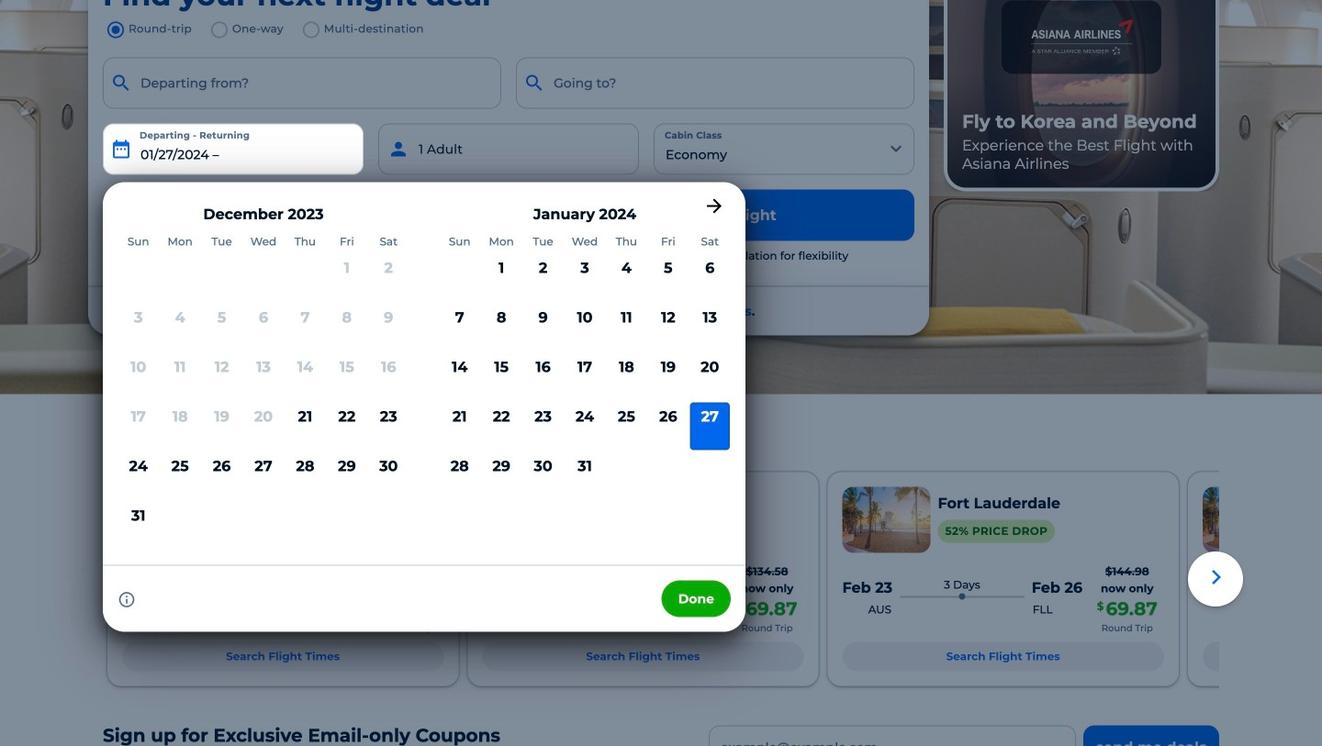 Task type: describe. For each thing, give the bounding box(es) containing it.
Departing – Returning Date Picker field
[[103, 124, 364, 175]]

traveler selection text field
[[379, 124, 639, 175]]

Going to? field
[[516, 58, 915, 109]]

next image
[[1203, 563, 1232, 593]]

1 fort lauderdale image image from the left
[[122, 487, 210, 553]]

advertisement region
[[944, 0, 1220, 192]]

Promotion email input field
[[709, 726, 1077, 747]]

show february 2024 image
[[704, 195, 726, 217]]



Task type: vqa. For each thing, say whether or not it's contained in the screenshot.
second Fort Lauderdale image from the left
yes



Task type: locate. For each thing, give the bounding box(es) containing it.
1 horizontal spatial none field
[[516, 58, 915, 109]]

2 fort lauderdale image image from the left
[[843, 487, 931, 553]]

0 horizontal spatial fort lauderdale image image
[[122, 487, 210, 553]]

flight-search-form element
[[96, 17, 1323, 632]]

Departing from? field
[[103, 58, 502, 109]]

fort lauderdale image image
[[122, 487, 210, 553], [843, 487, 931, 553]]

None field
[[103, 58, 502, 109], [516, 58, 915, 109]]

1 none field from the left
[[103, 58, 502, 109]]

none field the departing from?
[[103, 58, 502, 109]]

none field going to?
[[516, 58, 915, 109]]

1 horizontal spatial fort lauderdale image image
[[843, 487, 931, 553]]

0 horizontal spatial none field
[[103, 58, 502, 109]]

2 none field from the left
[[516, 58, 915, 109]]



